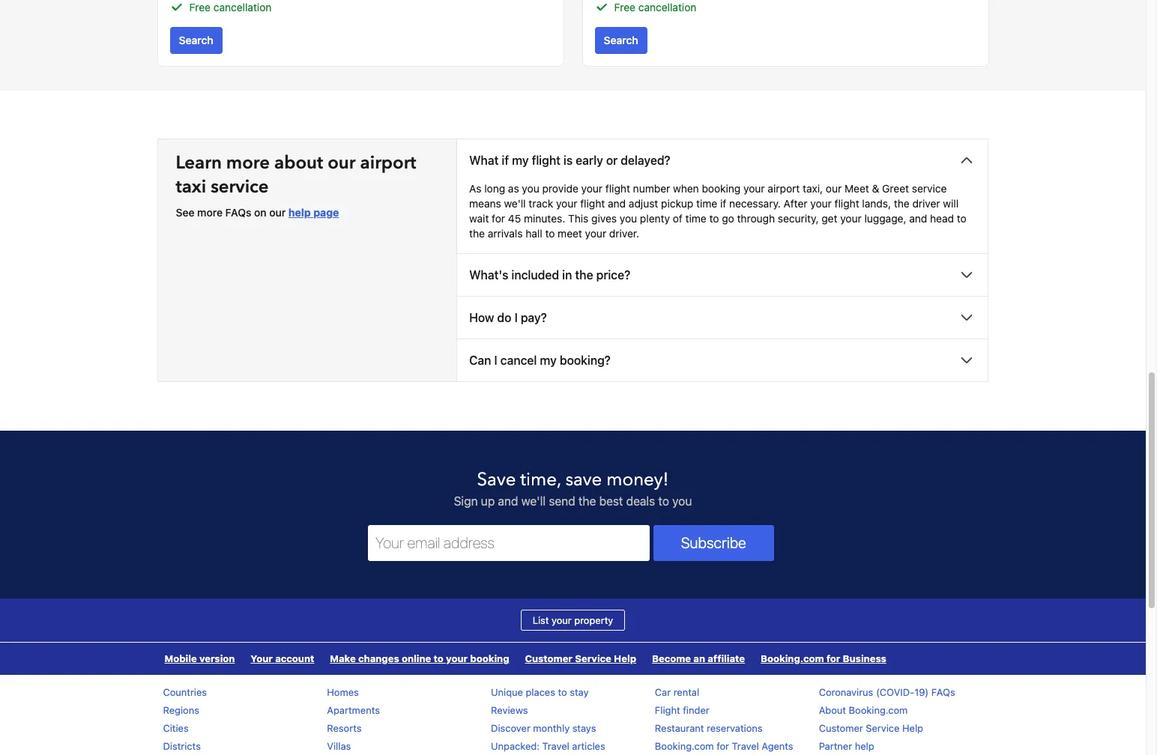 Task type: vqa. For each thing, say whether or not it's contained in the screenshot.


Task type: describe. For each thing, give the bounding box(es) containing it.
flight down or on the top right of the page
[[606, 182, 631, 195]]

discover
[[491, 723, 531, 735]]

1 vertical spatial my
[[540, 354, 557, 367]]

your
[[251, 653, 273, 665]]

through
[[738, 212, 776, 225]]

1 free from the left
[[189, 1, 211, 13]]

flight
[[655, 705, 681, 717]]

meet
[[558, 227, 583, 240]]

if inside as long as you provide your flight number when booking your airport taxi, our meet & greet service means we'll track your flight and adjust pickup time if necessary. after your flight lands, the driver will wait for 45 minutes. this gives you plenty of time to go through security, get your luggage, and head to the arrivals hall to meet your driver.
[[721, 197, 727, 210]]

on
[[254, 206, 267, 219]]

finder
[[683, 705, 710, 717]]

help page link
[[289, 206, 339, 219]]

we'll inside save time, save money! sign up and we'll send the best deals to you
[[522, 495, 546, 508]]

countries
[[163, 687, 207, 699]]

homes
[[327, 687, 359, 699]]

when
[[673, 182, 699, 195]]

apartments link
[[327, 705, 380, 717]]

provide
[[543, 182, 579, 195]]

to inside save time, save money! sign up and we'll send the best deals to you
[[659, 495, 670, 508]]

0 horizontal spatial customer service help link
[[518, 643, 644, 676]]

1 vertical spatial time
[[686, 212, 707, 225]]

pickup
[[662, 197, 694, 210]]

partner help link
[[819, 741, 875, 753]]

your down the taxi,
[[811, 197, 832, 210]]

1 vertical spatial you
[[620, 212, 638, 225]]

0 vertical spatial and
[[608, 197, 626, 210]]

apartments
[[327, 705, 380, 717]]

search for 2nd search button from left
[[604, 34, 639, 46]]

save
[[566, 468, 602, 493]]

become an affiliate
[[653, 653, 745, 665]]

booking.com inside coronavirus (covid-19) faqs about booking.com customer service help partner help
[[849, 705, 908, 717]]

booking?
[[560, 354, 611, 367]]

service inside as long as you provide your flight number when booking your airport taxi, our meet & greet service means we'll track your flight and adjust pickup time if necessary. after your flight lands, the driver will wait for 45 minutes. this gives you plenty of time to go through security, get your luggage, and head to the arrivals hall to meet your driver.
[[913, 182, 947, 195]]

taxi
[[176, 175, 206, 199]]

booking inside navigation
[[470, 653, 510, 665]]

car rental flight finder restaurant reservations booking.com for travel agents
[[655, 687, 794, 753]]

service inside navigation
[[575, 653, 612, 665]]

cancellation for 2nd search button from left
[[639, 1, 697, 13]]

articles
[[572, 741, 606, 753]]

account
[[275, 653, 314, 665]]

your account link
[[243, 643, 322, 676]]

stay
[[570, 687, 589, 699]]

the down the 'greet' on the right of page
[[895, 197, 910, 210]]

restaurant
[[655, 723, 705, 735]]

to down minutes.
[[546, 227, 555, 240]]

help inside coronavirus (covid-19) faqs about booking.com customer service help partner help
[[855, 741, 875, 753]]

your right get
[[841, 212, 862, 225]]

villas link
[[327, 741, 351, 753]]

to inside navigation
[[434, 653, 444, 665]]

money!
[[607, 468, 669, 493]]

unique places to stay link
[[491, 687, 589, 699]]

learn more about our airport taxi service see more faqs on our help page
[[176, 151, 416, 219]]

your up necessary.
[[744, 182, 765, 195]]

deals
[[627, 495, 656, 508]]

your down provide
[[556, 197, 578, 210]]

necessary.
[[730, 197, 781, 210]]

pay?
[[521, 311, 547, 325]]

1 horizontal spatial customer service help link
[[819, 723, 924, 735]]

in
[[563, 268, 572, 282]]

this
[[568, 212, 589, 225]]

online
[[402, 653, 431, 665]]

mobile version link
[[157, 643, 243, 676]]

as
[[470, 182, 482, 195]]

become an affiliate link
[[645, 643, 753, 676]]

after
[[784, 197, 808, 210]]

taxi,
[[803, 182, 824, 195]]

coronavirus
[[819, 687, 874, 699]]

unique places to stay reviews discover monthly stays unpacked: travel articles
[[491, 687, 606, 753]]

1 horizontal spatial our
[[328, 151, 356, 175]]

19)
[[915, 687, 929, 699]]

driver
[[913, 197, 941, 210]]

your down early
[[582, 182, 603, 195]]

for inside as long as you provide your flight number when booking your airport taxi, our meet & greet service means we'll track your flight and adjust pickup time if necessary. after your flight lands, the driver will wait for 45 minutes. this gives you plenty of time to go through security, get your luggage, and head to the arrivals hall to meet your driver.
[[492, 212, 506, 225]]

time,
[[521, 468, 561, 493]]

45
[[508, 212, 521, 225]]

mobile version
[[165, 653, 235, 665]]

you inside save time, save money! sign up and we'll send the best deals to you
[[673, 495, 692, 508]]

districts link
[[163, 741, 201, 753]]

Your email address email field
[[368, 526, 650, 562]]

flight inside what if my flight is early or delayed? dropdown button
[[532, 154, 561, 167]]

as
[[508, 182, 519, 195]]

to inside unique places to stay reviews discover monthly stays unpacked: travel articles
[[558, 687, 567, 699]]

can i cancel my booking?
[[470, 354, 611, 367]]

how
[[470, 311, 495, 325]]

unpacked:
[[491, 741, 540, 753]]

our inside as long as you provide your flight number when booking your airport taxi, our meet & greet service means we'll track your flight and adjust pickup time if necessary. after your flight lands, the driver will wait for 45 minutes. this gives you plenty of time to go through security, get your luggage, and head to the arrivals hall to meet your driver.
[[826, 182, 842, 195]]

car
[[655, 687, 671, 699]]

your inside 'link'
[[552, 615, 572, 627]]

2 free from the left
[[615, 1, 636, 13]]

service inside 'learn more about our airport taxi service see more faqs on our help page'
[[211, 175, 269, 199]]

travel inside unique places to stay reviews discover monthly stays unpacked: travel articles
[[543, 741, 570, 753]]

partner
[[819, 741, 853, 753]]

luggage,
[[865, 212, 907, 225]]

booking.com for business link
[[754, 643, 895, 676]]

save time, save money! footer
[[0, 430, 1147, 756]]

do
[[498, 311, 512, 325]]

1 search button from the left
[[170, 27, 222, 54]]

0 horizontal spatial our
[[269, 206, 286, 219]]

about
[[819, 705, 847, 717]]

make changes online to your booking
[[330, 653, 510, 665]]

monthly
[[533, 723, 570, 735]]

i inside how do i pay? dropdown button
[[515, 311, 518, 325]]

mobile
[[165, 653, 197, 665]]

early
[[576, 154, 604, 167]]

page
[[314, 206, 339, 219]]

regions
[[163, 705, 199, 717]]

booking inside as long as you provide your flight number when booking your airport taxi, our meet & greet service means we'll track your flight and adjust pickup time if necessary. after your flight lands, the driver will wait for 45 minutes. this gives you plenty of time to go through security, get your luggage, and head to the arrivals hall to meet your driver.
[[702, 182, 741, 195]]

2 free cancellation from the left
[[615, 1, 697, 13]]

to down 'will'
[[958, 212, 967, 225]]

subscribe
[[681, 535, 747, 552]]

help inside coronavirus (covid-19) faqs about booking.com customer service help partner help
[[903, 723, 924, 735]]

to left go
[[710, 212, 720, 225]]

customer inside navigation
[[525, 653, 573, 665]]

&
[[873, 182, 880, 195]]

1 free cancellation from the left
[[189, 1, 272, 13]]

or
[[607, 154, 618, 167]]

how do i pay?
[[470, 311, 547, 325]]

security,
[[778, 212, 819, 225]]

0 vertical spatial you
[[522, 182, 540, 195]]

gives
[[592, 212, 617, 225]]

what
[[470, 154, 499, 167]]

save time, save money! sign up and we'll send the best deals to you
[[454, 468, 692, 508]]

if inside dropdown button
[[502, 154, 509, 167]]

regions link
[[163, 705, 199, 717]]

your account
[[251, 653, 314, 665]]

save
[[477, 468, 516, 493]]

can
[[470, 354, 492, 367]]



Task type: locate. For each thing, give the bounding box(es) containing it.
2 vertical spatial you
[[673, 495, 692, 508]]

service up the on at the top
[[211, 175, 269, 199]]

faqs
[[225, 206, 252, 219], [932, 687, 956, 699]]

your inside navigation
[[446, 653, 468, 665]]

our right about
[[328, 151, 356, 175]]

customer inside coronavirus (covid-19) faqs about booking.com customer service help partner help
[[819, 723, 864, 735]]

airport
[[360, 151, 416, 175], [768, 182, 800, 195]]

what if my flight is early or delayed? element
[[458, 181, 989, 253]]

airport inside 'learn more about our airport taxi service see more faqs on our help page'
[[360, 151, 416, 175]]

2 travel from the left
[[732, 741, 760, 753]]

coronavirus (covid-19) faqs about booking.com customer service help partner help
[[819, 687, 956, 753]]

1 horizontal spatial customer
[[819, 723, 864, 735]]

learn
[[176, 151, 222, 175]]

1 horizontal spatial search button
[[595, 27, 648, 54]]

we'll down time,
[[522, 495, 546, 508]]

and inside save time, save money! sign up and we'll send the best deals to you
[[498, 495, 519, 508]]

travel down 'monthly'
[[543, 741, 570, 753]]

help
[[614, 653, 637, 665], [903, 723, 924, 735]]

0 horizontal spatial if
[[502, 154, 509, 167]]

0 horizontal spatial booking
[[470, 653, 510, 665]]

0 horizontal spatial service
[[575, 653, 612, 665]]

1 horizontal spatial booking
[[702, 182, 741, 195]]

2 horizontal spatial you
[[673, 495, 692, 508]]

0 horizontal spatial cancellation
[[214, 1, 272, 13]]

agents
[[762, 741, 794, 753]]

0 vertical spatial our
[[328, 151, 356, 175]]

and right up
[[498, 495, 519, 508]]

you
[[522, 182, 540, 195], [620, 212, 638, 225], [673, 495, 692, 508]]

1 vertical spatial i
[[495, 354, 498, 367]]

booking.com up coronavirus
[[761, 653, 825, 665]]

0 horizontal spatial service
[[211, 175, 269, 199]]

help inside 'learn more about our airport taxi service see more faqs on our help page'
[[289, 206, 311, 219]]

travel inside car rental flight finder restaurant reservations booking.com for travel agents
[[732, 741, 760, 753]]

cancellation for 2nd search button from the right
[[214, 1, 272, 13]]

make
[[330, 653, 356, 665]]

help left page
[[289, 206, 311, 219]]

0 vertical spatial we'll
[[504, 197, 526, 210]]

0 horizontal spatial for
[[492, 212, 506, 225]]

0 horizontal spatial i
[[495, 354, 498, 367]]

the down the save
[[579, 495, 597, 508]]

2 search from the left
[[604, 34, 639, 46]]

for inside navigation
[[827, 653, 841, 665]]

customer up partner
[[819, 723, 864, 735]]

1 horizontal spatial my
[[540, 354, 557, 367]]

my right cancel
[[540, 354, 557, 367]]

more right see
[[197, 206, 223, 219]]

2 horizontal spatial and
[[910, 212, 928, 225]]

service
[[211, 175, 269, 199], [913, 182, 947, 195]]

1 vertical spatial customer service help link
[[819, 723, 924, 735]]

and up gives
[[608, 197, 626, 210]]

1 vertical spatial for
[[827, 653, 841, 665]]

booking.com inside car rental flight finder restaurant reservations booking.com for travel agents
[[655, 741, 714, 753]]

booking.com inside navigation
[[761, 653, 825, 665]]

i inside the "can i cancel my booking?" dropdown button
[[495, 354, 498, 367]]

of
[[673, 212, 683, 225]]

0 horizontal spatial faqs
[[225, 206, 252, 219]]

1 vertical spatial help
[[855, 741, 875, 753]]

cities
[[163, 723, 189, 735]]

what if my flight is early or delayed? button
[[458, 139, 989, 181]]

1 vertical spatial booking
[[470, 653, 510, 665]]

flight left is
[[532, 154, 561, 167]]

can i cancel my booking? button
[[458, 340, 989, 382]]

2 horizontal spatial booking.com
[[849, 705, 908, 717]]

plenty
[[640, 212, 670, 225]]

your right list
[[552, 615, 572, 627]]

0 vertical spatial faqs
[[225, 206, 252, 219]]

and down driver
[[910, 212, 928, 225]]

faqs left the on at the top
[[225, 206, 252, 219]]

1 horizontal spatial service
[[866, 723, 900, 735]]

(covid-
[[877, 687, 915, 699]]

minutes.
[[524, 212, 566, 225]]

hall
[[526, 227, 543, 240]]

0 vertical spatial customer service help link
[[518, 643, 644, 676]]

1 horizontal spatial faqs
[[932, 687, 956, 699]]

1 horizontal spatial help
[[855, 741, 875, 753]]

cancel
[[501, 354, 537, 367]]

arrivals
[[488, 227, 523, 240]]

0 vertical spatial service
[[575, 653, 612, 665]]

faqs right the 19)
[[932, 687, 956, 699]]

0 horizontal spatial customer
[[525, 653, 573, 665]]

and
[[608, 197, 626, 210], [910, 212, 928, 225], [498, 495, 519, 508]]

1 vertical spatial faqs
[[932, 687, 956, 699]]

free cancellation
[[189, 1, 272, 13], [615, 1, 697, 13]]

0 horizontal spatial my
[[512, 154, 529, 167]]

faqs inside coronavirus (covid-19) faqs about booking.com customer service help partner help
[[932, 687, 956, 699]]

restaurant reservations link
[[655, 723, 763, 735]]

my up as
[[512, 154, 529, 167]]

0 horizontal spatial booking.com
[[655, 741, 714, 753]]

2 cancellation from the left
[[639, 1, 697, 13]]

0 vertical spatial my
[[512, 154, 529, 167]]

help inside navigation
[[614, 653, 637, 665]]

0 vertical spatial more
[[226, 151, 270, 175]]

list your property link
[[521, 610, 626, 631]]

0 horizontal spatial you
[[522, 182, 540, 195]]

the right in
[[576, 268, 594, 282]]

flight down meet at the right of the page
[[835, 197, 860, 210]]

booking.com down coronavirus (covid-19) faqs link
[[849, 705, 908, 717]]

version
[[199, 653, 235, 665]]

booking.com down restaurant
[[655, 741, 714, 753]]

list your property
[[533, 615, 614, 627]]

your down gives
[[585, 227, 607, 240]]

for left business
[[827, 653, 841, 665]]

search for 2nd search button from the right
[[179, 34, 213, 46]]

1 vertical spatial more
[[197, 206, 223, 219]]

we'll inside as long as you provide your flight number when booking your airport taxi, our meet & greet service means we'll track your flight and adjust pickup time if necessary. after your flight lands, the driver will wait for 45 minutes. this gives you plenty of time to go through security, get your luggage, and head to the arrivals hall to meet your driver.
[[504, 197, 526, 210]]

flight finder link
[[655, 705, 710, 717]]

more
[[226, 151, 270, 175], [197, 206, 223, 219]]

for left 45
[[492, 212, 506, 225]]

search
[[179, 34, 213, 46], [604, 34, 639, 46]]

navigation
[[157, 643, 895, 676]]

1 horizontal spatial if
[[721, 197, 727, 210]]

1 horizontal spatial free cancellation
[[615, 1, 697, 13]]

to left stay
[[558, 687, 567, 699]]

2 vertical spatial our
[[269, 206, 286, 219]]

cancellation
[[214, 1, 272, 13], [639, 1, 697, 13]]

time
[[697, 197, 718, 210], [686, 212, 707, 225]]

homes link
[[327, 687, 359, 699]]

customer service help link up stay
[[518, 643, 644, 676]]

i
[[515, 311, 518, 325], [495, 354, 498, 367]]

2 vertical spatial and
[[498, 495, 519, 508]]

go
[[722, 212, 735, 225]]

coronavirus (covid-19) faqs link
[[819, 687, 956, 699]]

i right can
[[495, 354, 498, 367]]

2 vertical spatial booking.com
[[655, 741, 714, 753]]

0 horizontal spatial and
[[498, 495, 519, 508]]

the inside dropdown button
[[576, 268, 594, 282]]

0 vertical spatial booking
[[702, 182, 741, 195]]

0 horizontal spatial airport
[[360, 151, 416, 175]]

0 horizontal spatial help
[[289, 206, 311, 219]]

your
[[582, 182, 603, 195], [744, 182, 765, 195], [556, 197, 578, 210], [811, 197, 832, 210], [841, 212, 862, 225], [585, 227, 607, 240], [552, 615, 572, 627], [446, 653, 468, 665]]

1 horizontal spatial more
[[226, 151, 270, 175]]

will
[[944, 197, 959, 210]]

navigation containing mobile version
[[157, 643, 895, 676]]

list
[[533, 615, 549, 627]]

search button
[[170, 27, 222, 54], [595, 27, 648, 54]]

0 vertical spatial customer
[[525, 653, 573, 665]]

1 vertical spatial service
[[866, 723, 900, 735]]

1 horizontal spatial travel
[[732, 741, 760, 753]]

1 horizontal spatial and
[[608, 197, 626, 210]]

1 horizontal spatial free
[[615, 1, 636, 13]]

1 travel from the left
[[543, 741, 570, 753]]

1 vertical spatial booking.com
[[849, 705, 908, 717]]

we'll
[[504, 197, 526, 210], [522, 495, 546, 508]]

travel down reservations
[[732, 741, 760, 753]]

navigation inside save time, save money! footer
[[157, 643, 895, 676]]

as long as you provide your flight number when booking your airport taxi, our meet & greet service means we'll track your flight and adjust pickup time if necessary. after your flight lands, the driver will wait for 45 minutes. this gives you plenty of time to go through security, get your luggage, and head to the arrivals hall to meet your driver.
[[470, 182, 967, 240]]

countries link
[[163, 687, 207, 699]]

2 search button from the left
[[595, 27, 648, 54]]

our right the taxi,
[[826, 182, 842, 195]]

rental
[[674, 687, 700, 699]]

airport inside as long as you provide your flight number when booking your airport taxi, our meet & greet service means we'll track your flight and adjust pickup time if necessary. after your flight lands, the driver will wait for 45 minutes. this gives you plenty of time to go through security, get your luggage, and head to the arrivals hall to meet your driver.
[[768, 182, 800, 195]]

your right online
[[446, 653, 468, 665]]

0 horizontal spatial more
[[197, 206, 223, 219]]

faqs inside 'learn more about our airport taxi service see more faqs on our help page'
[[225, 206, 252, 219]]

booking down what if my flight is early or delayed? dropdown button
[[702, 182, 741, 195]]

how do i pay? button
[[458, 297, 989, 339]]

property
[[575, 615, 614, 627]]

1 horizontal spatial i
[[515, 311, 518, 325]]

1 horizontal spatial you
[[620, 212, 638, 225]]

price?
[[597, 268, 631, 282]]

what if my flight is early or delayed?
[[470, 154, 671, 167]]

1 vertical spatial and
[[910, 212, 928, 225]]

our
[[328, 151, 356, 175], [826, 182, 842, 195], [269, 206, 286, 219]]

1 vertical spatial we'll
[[522, 495, 546, 508]]

if up go
[[721, 197, 727, 210]]

subscribe button
[[654, 526, 775, 562]]

customer
[[525, 653, 573, 665], [819, 723, 864, 735]]

see
[[176, 206, 195, 219]]

if
[[502, 154, 509, 167], [721, 197, 727, 210]]

resorts link
[[327, 723, 362, 735]]

0 horizontal spatial free
[[189, 1, 211, 13]]

flight up gives
[[581, 197, 605, 210]]

included
[[512, 268, 560, 282]]

car rental link
[[655, 687, 700, 699]]

delayed?
[[621, 154, 671, 167]]

0 vertical spatial i
[[515, 311, 518, 325]]

1 horizontal spatial booking.com
[[761, 653, 825, 665]]

become
[[653, 653, 692, 665]]

help left become
[[614, 653, 637, 665]]

help right partner
[[855, 741, 875, 753]]

service
[[575, 653, 612, 665], [866, 723, 900, 735]]

what's included in the price? button
[[458, 254, 989, 296]]

service up stay
[[575, 653, 612, 665]]

what's included in the price?
[[470, 268, 631, 282]]

i right do
[[515, 311, 518, 325]]

stays
[[573, 723, 597, 735]]

the down wait
[[470, 227, 485, 240]]

service up driver
[[913, 182, 947, 195]]

1 horizontal spatial cancellation
[[639, 1, 697, 13]]

0 vertical spatial help
[[614, 653, 637, 665]]

if right what on the top of the page
[[502, 154, 509, 167]]

places
[[526, 687, 556, 699]]

the inside save time, save money! sign up and we'll send the best deals to you
[[579, 495, 597, 508]]

we'll up 45
[[504, 197, 526, 210]]

1 vertical spatial if
[[721, 197, 727, 210]]

0 horizontal spatial travel
[[543, 741, 570, 753]]

1 horizontal spatial service
[[913, 182, 947, 195]]

customer up places
[[525, 653, 573, 665]]

number
[[633, 182, 671, 195]]

you up driver.
[[620, 212, 638, 225]]

you right as
[[522, 182, 540, 195]]

reviews
[[491, 705, 528, 717]]

time right of
[[686, 212, 707, 225]]

1 search from the left
[[179, 34, 213, 46]]

to right online
[[434, 653, 444, 665]]

more right the learn
[[226, 151, 270, 175]]

1 horizontal spatial airport
[[768, 182, 800, 195]]

0 horizontal spatial help
[[614, 653, 637, 665]]

track
[[529, 197, 554, 210]]

booking.com for business
[[761, 653, 887, 665]]

1 vertical spatial our
[[826, 182, 842, 195]]

time down when
[[697, 197, 718, 210]]

0 horizontal spatial search button
[[170, 27, 222, 54]]

help down the 19)
[[903, 723, 924, 735]]

1 horizontal spatial help
[[903, 723, 924, 735]]

flight
[[532, 154, 561, 167], [606, 182, 631, 195], [581, 197, 605, 210], [835, 197, 860, 210]]

service inside coronavirus (covid-19) faqs about booking.com customer service help partner help
[[866, 723, 900, 735]]

you right deals
[[673, 495, 692, 508]]

service down 'about booking.com' link
[[866, 723, 900, 735]]

customer service help link down 'about booking.com' link
[[819, 723, 924, 735]]

an
[[694, 653, 706, 665]]

1 vertical spatial airport
[[768, 182, 800, 195]]

unique
[[491, 687, 523, 699]]

2 horizontal spatial for
[[827, 653, 841, 665]]

2 horizontal spatial our
[[826, 182, 842, 195]]

wait
[[470, 212, 489, 225]]

changes
[[358, 653, 400, 665]]

1 vertical spatial help
[[903, 723, 924, 735]]

for inside car rental flight finder restaurant reservations booking.com for travel agents
[[717, 741, 730, 753]]

to right deals
[[659, 495, 670, 508]]

our right the on at the top
[[269, 206, 286, 219]]

1 cancellation from the left
[[214, 1, 272, 13]]

affiliate
[[708, 653, 745, 665]]

booking up unique at the left of page
[[470, 653, 510, 665]]

0 vertical spatial time
[[697, 197, 718, 210]]

0 vertical spatial if
[[502, 154, 509, 167]]

free
[[189, 1, 211, 13], [615, 1, 636, 13]]

0 horizontal spatial free cancellation
[[189, 1, 272, 13]]

0 vertical spatial help
[[289, 206, 311, 219]]

for down reservations
[[717, 741, 730, 753]]

1 horizontal spatial for
[[717, 741, 730, 753]]

cities link
[[163, 723, 189, 735]]

districts
[[163, 741, 201, 753]]

1 horizontal spatial search
[[604, 34, 639, 46]]

0 vertical spatial airport
[[360, 151, 416, 175]]

resorts
[[327, 723, 362, 735]]

customer service help link
[[518, 643, 644, 676], [819, 723, 924, 735]]

1 vertical spatial customer
[[819, 723, 864, 735]]

0 vertical spatial booking.com
[[761, 653, 825, 665]]

0 horizontal spatial search
[[179, 34, 213, 46]]

countries regions cities districts
[[163, 687, 207, 753]]

2 vertical spatial for
[[717, 741, 730, 753]]

0 vertical spatial for
[[492, 212, 506, 225]]



